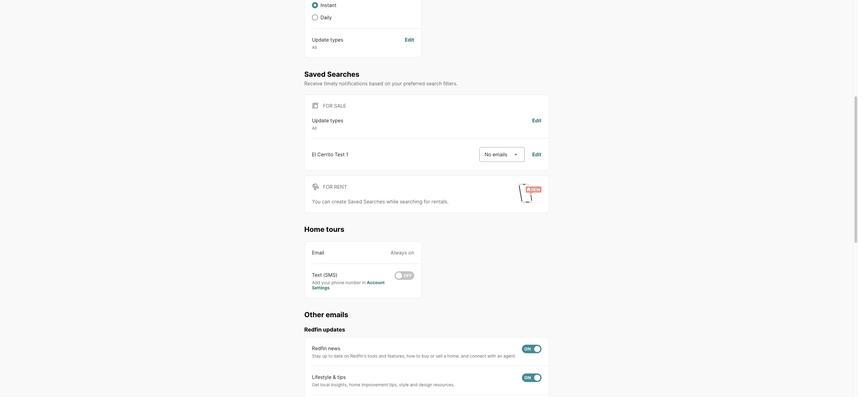 Task type: describe. For each thing, give the bounding box(es) containing it.
settings
[[312, 286, 330, 291]]

el cerrito test 1
[[312, 152, 349, 158]]

account settings
[[312, 280, 385, 291]]

always
[[391, 250, 407, 256]]

no
[[485, 152, 492, 158]]

lifestyle & tips get local insights, home improvement tips, style and design resources.
[[312, 375, 455, 388]]

you can create saved searches while searching for rentals .
[[312, 199, 449, 205]]

0 vertical spatial edit button
[[405, 36, 415, 50]]

sell
[[436, 354, 443, 359]]

stay
[[312, 354, 321, 359]]

local
[[321, 383, 330, 388]]

style
[[399, 383, 409, 388]]

buy
[[422, 354, 430, 359]]

connect
[[470, 354, 487, 359]]

tips,
[[390, 383, 398, 388]]

(sms)
[[324, 272, 338, 278]]

you
[[312, 199, 321, 205]]

tours
[[326, 225, 345, 234]]

insights,
[[331, 383, 348, 388]]

rent
[[334, 184, 347, 190]]

how
[[407, 354, 415, 359]]

create
[[332, 199, 347, 205]]

cerrito
[[318, 152, 334, 158]]

Instant radio
[[312, 2, 318, 8]]

2 horizontal spatial on
[[409, 250, 415, 256]]

0 horizontal spatial your
[[322, 280, 331, 285]]

&
[[333, 375, 336, 381]]

emails for no emails
[[493, 152, 508, 158]]

account
[[367, 280, 385, 285]]

on for redfin news
[[525, 347, 531, 352]]

edit for the bottommost edit button
[[533, 152, 542, 158]]

receive
[[305, 81, 323, 87]]

email
[[312, 250, 324, 256]]

for
[[424, 199, 430, 205]]

or
[[431, 354, 435, 359]]

0 horizontal spatial and
[[379, 354, 387, 359]]

2 to from the left
[[417, 354, 421, 359]]

always on
[[391, 250, 415, 256]]

1
[[346, 152, 349, 158]]

2 vertical spatial edit button
[[533, 151, 542, 158]]

searching
[[400, 199, 423, 205]]

number
[[346, 280, 361, 285]]

sale
[[334, 103, 346, 109]]

2 update types all from the top
[[312, 118, 344, 131]]

with
[[488, 354, 497, 359]]

1 vertical spatial .
[[330, 286, 331, 291]]

1 horizontal spatial searches
[[364, 199, 385, 205]]

emails for other emails
[[326, 311, 349, 319]]

on for lifestyle & tips
[[525, 376, 531, 381]]

1 vertical spatial edit button
[[533, 117, 542, 131]]

1 all from the top
[[312, 45, 317, 50]]

off
[[404, 273, 412, 278]]

filters.
[[444, 81, 458, 87]]

and inside lifestyle & tips get local insights, home improvement tips, style and design resources.
[[410, 383, 418, 388]]

account settings link
[[312, 280, 385, 291]]

1 horizontal spatial saved
[[348, 199, 362, 205]]

searches inside the "saved searches receive timely notifications based on your preferred search filters."
[[327, 70, 360, 79]]

redfin updates
[[305, 327, 345, 333]]

for sale
[[323, 103, 346, 109]]

text
[[312, 272, 322, 278]]

redfin for redfin updates
[[305, 327, 322, 333]]

redfin's
[[351, 354, 367, 359]]

agent.
[[504, 354, 517, 359]]

0 vertical spatial .
[[448, 199, 449, 205]]

on for news
[[344, 354, 349, 359]]

add
[[312, 280, 320, 285]]

instant
[[321, 2, 337, 8]]

resources.
[[434, 383, 455, 388]]



Task type: vqa. For each thing, say whether or not it's contained in the screenshot.
Primary
no



Task type: locate. For each thing, give the bounding box(es) containing it.
1 vertical spatial for
[[323, 184, 333, 190]]

and right style
[[410, 383, 418, 388]]

0 vertical spatial searches
[[327, 70, 360, 79]]

for left sale
[[323, 103, 333, 109]]

redfin for redfin news stay up to date on redfin's tools and features, how to buy or sell a home, and connect with an agent.
[[312, 346, 327, 352]]

add your phone number in
[[312, 280, 367, 285]]

2 update from the top
[[312, 118, 329, 124]]

tips
[[338, 375, 346, 381]]

on
[[385, 81, 391, 87], [409, 250, 415, 256], [344, 354, 349, 359]]

lifestyle
[[312, 375, 332, 381]]

1 horizontal spatial emails
[[493, 152, 508, 158]]

1 vertical spatial on
[[525, 376, 531, 381]]

1 vertical spatial emails
[[326, 311, 349, 319]]

an
[[498, 354, 503, 359]]

other
[[305, 311, 324, 319]]

your left preferred
[[392, 81, 402, 87]]

on right always
[[409, 250, 415, 256]]

update down daily 'radio'
[[312, 37, 329, 43]]

a
[[444, 354, 446, 359]]

1 for from the top
[[323, 103, 333, 109]]

0 vertical spatial redfin
[[305, 327, 322, 333]]

types down for sale
[[331, 118, 344, 124]]

0 horizontal spatial .
[[330, 286, 331, 291]]

up
[[322, 354, 328, 359]]

saved right create
[[348, 199, 362, 205]]

1 vertical spatial redfin
[[312, 346, 327, 352]]

1 vertical spatial on
[[409, 250, 415, 256]]

2 types from the top
[[331, 118, 344, 124]]

update for the topmost edit button
[[312, 37, 329, 43]]

None checkbox
[[395, 272, 415, 280], [522, 345, 542, 354], [522, 374, 542, 383], [395, 272, 415, 280], [522, 345, 542, 354], [522, 374, 542, 383]]

update down for sale
[[312, 118, 329, 124]]

0 horizontal spatial on
[[344, 354, 349, 359]]

1 vertical spatial your
[[322, 280, 331, 285]]

0 vertical spatial all
[[312, 45, 317, 50]]

for for for rent
[[323, 184, 333, 190]]

0 vertical spatial on
[[525, 347, 531, 352]]

0 horizontal spatial saved
[[305, 70, 326, 79]]

emails up "updates"
[[326, 311, 349, 319]]

0 vertical spatial saved
[[305, 70, 326, 79]]

edit button
[[405, 36, 415, 50], [533, 117, 542, 131], [533, 151, 542, 158]]

1 vertical spatial all
[[312, 126, 317, 131]]

all
[[312, 45, 317, 50], [312, 126, 317, 131]]

for rent
[[323, 184, 347, 190]]

your up settings
[[322, 280, 331, 285]]

1 horizontal spatial on
[[385, 81, 391, 87]]

1 horizontal spatial .
[[448, 199, 449, 205]]

redfin news stay up to date on redfin's tools and features, how to buy or sell a home, and connect with an agent.
[[312, 346, 517, 359]]

edit
[[405, 37, 415, 43], [533, 118, 542, 124], [533, 152, 542, 158]]

0 horizontal spatial to
[[329, 354, 333, 359]]

2 on from the top
[[525, 376, 531, 381]]

update types all
[[312, 37, 344, 50], [312, 118, 344, 131]]

test
[[335, 152, 345, 158]]

update types all down daily
[[312, 37, 344, 50]]

types
[[331, 37, 344, 43], [331, 118, 344, 124]]

home
[[349, 383, 361, 388]]

design
[[419, 383, 433, 388]]

searches up notifications
[[327, 70, 360, 79]]

daily
[[321, 14, 332, 21]]

notifications
[[339, 81, 368, 87]]

can
[[322, 199, 331, 205]]

types down daily
[[331, 37, 344, 43]]

news
[[328, 346, 341, 352]]

on inside the "saved searches receive timely notifications based on your preferred search filters."
[[385, 81, 391, 87]]

on
[[525, 347, 531, 352], [525, 376, 531, 381]]

0 vertical spatial edit
[[405, 37, 415, 43]]

2 vertical spatial on
[[344, 354, 349, 359]]

redfin inside the redfin news stay up to date on redfin's tools and features, how to buy or sell a home, and connect with an agent.
[[312, 346, 327, 352]]

update types all down for sale
[[312, 118, 344, 131]]

saved inside the "saved searches receive timely notifications based on your preferred search filters."
[[305, 70, 326, 79]]

searches
[[327, 70, 360, 79], [364, 199, 385, 205]]

emails
[[493, 152, 508, 158], [326, 311, 349, 319]]

2 vertical spatial edit
[[533, 152, 542, 158]]

Daily radio
[[312, 14, 318, 21]]

1 horizontal spatial and
[[410, 383, 418, 388]]

redfin down the other
[[305, 327, 322, 333]]

date
[[334, 354, 343, 359]]

and right home,
[[461, 354, 469, 359]]

timely
[[324, 81, 338, 87]]

edit for the middle edit button
[[533, 118, 542, 124]]

saved
[[305, 70, 326, 79], [348, 199, 362, 205]]

1 vertical spatial edit
[[533, 118, 542, 124]]

2 horizontal spatial and
[[461, 354, 469, 359]]

on right date
[[344, 354, 349, 359]]

preferred
[[404, 81, 425, 87]]

for left rent
[[323, 184, 333, 190]]

2 for from the top
[[323, 184, 333, 190]]

to right up
[[329, 354, 333, 359]]

0 horizontal spatial searches
[[327, 70, 360, 79]]

your inside the "saved searches receive timely notifications based on your preferred search filters."
[[392, 81, 402, 87]]

1 vertical spatial searches
[[364, 199, 385, 205]]

. down add your phone number in at the bottom left
[[330, 286, 331, 291]]

all up el
[[312, 126, 317, 131]]

edit for the topmost edit button
[[405, 37, 415, 43]]

. right for
[[448, 199, 449, 205]]

for
[[323, 103, 333, 109], [323, 184, 333, 190]]

update
[[312, 37, 329, 43], [312, 118, 329, 124]]

home tours
[[305, 225, 345, 234]]

on right based
[[385, 81, 391, 87]]

to
[[329, 354, 333, 359], [417, 354, 421, 359]]

for for for sale
[[323, 103, 333, 109]]

1 vertical spatial update types all
[[312, 118, 344, 131]]

get
[[312, 383, 319, 388]]

1 update from the top
[[312, 37, 329, 43]]

to left buy
[[417, 354, 421, 359]]

your
[[392, 81, 402, 87], [322, 280, 331, 285]]

0 vertical spatial update types all
[[312, 37, 344, 50]]

updates
[[323, 327, 345, 333]]

features,
[[388, 354, 406, 359]]

1 update types all from the top
[[312, 37, 344, 50]]

redfin up stay
[[312, 346, 327, 352]]

2 all from the top
[[312, 126, 317, 131]]

other emails
[[305, 311, 349, 319]]

no emails
[[485, 152, 508, 158]]

on for searches
[[385, 81, 391, 87]]

tools
[[368, 354, 378, 359]]

1 vertical spatial types
[[331, 118, 344, 124]]

0 vertical spatial types
[[331, 37, 344, 43]]

home,
[[448, 354, 460, 359]]

0 vertical spatial on
[[385, 81, 391, 87]]

1 types from the top
[[331, 37, 344, 43]]

on inside the redfin news stay up to date on redfin's tools and features, how to buy or sell a home, and connect with an agent.
[[344, 354, 349, 359]]

0 vertical spatial for
[[323, 103, 333, 109]]

.
[[448, 199, 449, 205], [330, 286, 331, 291]]

redfin
[[305, 327, 322, 333], [312, 346, 327, 352]]

saved up receive
[[305, 70, 326, 79]]

rentals
[[432, 199, 448, 205]]

update for the middle edit button
[[312, 118, 329, 124]]

improvement
[[362, 383, 388, 388]]

based
[[369, 81, 384, 87]]

0 vertical spatial your
[[392, 81, 402, 87]]

in
[[362, 280, 366, 285]]

0 vertical spatial emails
[[493, 152, 508, 158]]

text (sms)
[[312, 272, 338, 278]]

1 horizontal spatial to
[[417, 354, 421, 359]]

saved searches receive timely notifications based on your preferred search filters.
[[305, 70, 458, 87]]

el
[[312, 152, 316, 158]]

1 vertical spatial update
[[312, 118, 329, 124]]

home
[[305, 225, 325, 234]]

1 to from the left
[[329, 354, 333, 359]]

0 vertical spatial update
[[312, 37, 329, 43]]

emails right no
[[493, 152, 508, 158]]

1 horizontal spatial your
[[392, 81, 402, 87]]

and
[[379, 354, 387, 359], [461, 354, 469, 359], [410, 383, 418, 388]]

phone
[[332, 280, 344, 285]]

search
[[427, 81, 442, 87]]

1 on from the top
[[525, 347, 531, 352]]

searches left the while
[[364, 199, 385, 205]]

all down daily 'radio'
[[312, 45, 317, 50]]

while
[[387, 199, 399, 205]]

and right tools
[[379, 354, 387, 359]]

1 vertical spatial saved
[[348, 199, 362, 205]]

0 horizontal spatial emails
[[326, 311, 349, 319]]



